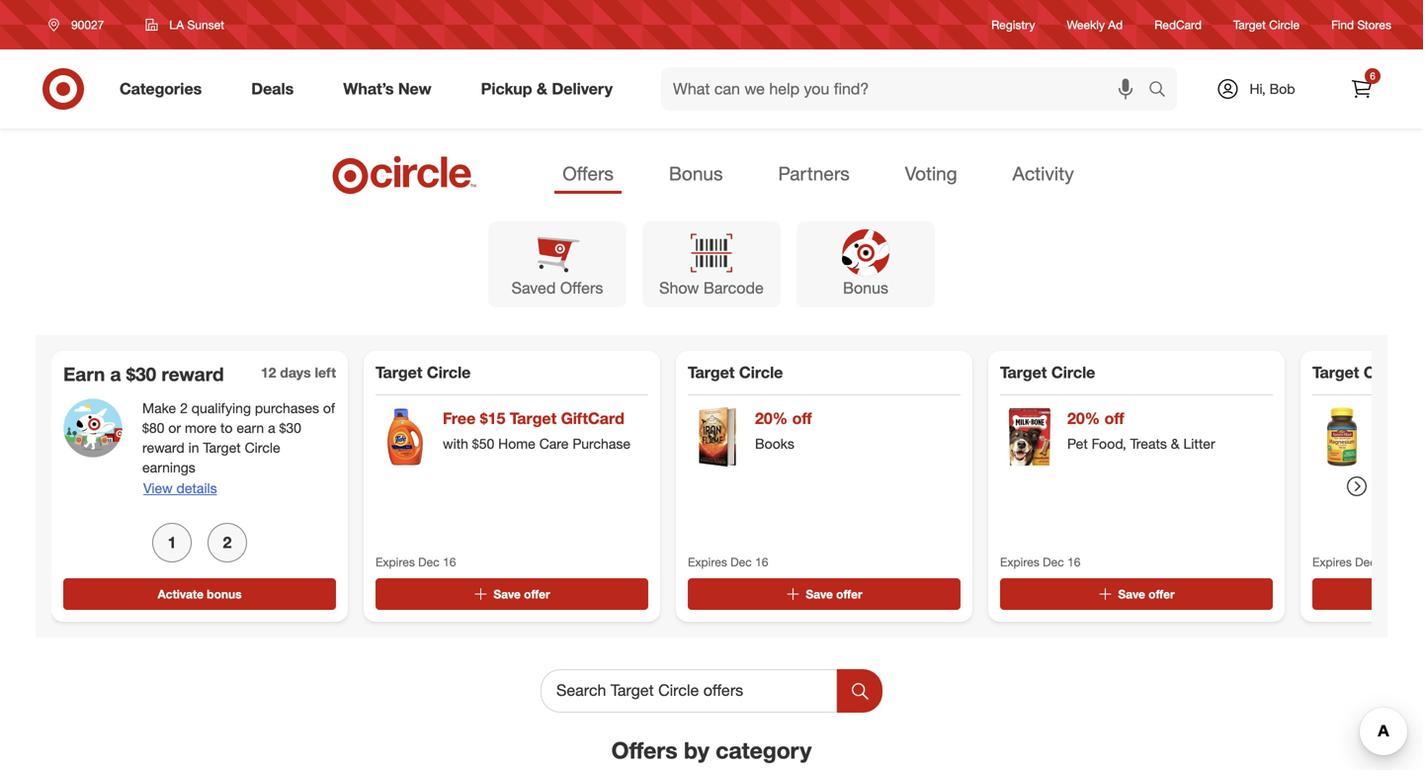 Task type: describe. For each thing, give the bounding box(es) containing it.
show barcode
[[660, 278, 764, 298]]

20% off books
[[755, 409, 812, 452]]

What can we help you find? suggestions appear below search field
[[661, 67, 1154, 111]]

what's new
[[343, 79, 432, 98]]

pickup & delivery
[[481, 79, 613, 98]]

or
[[168, 419, 181, 436]]

purchases
[[255, 399, 319, 417]]

offers for offers
[[563, 162, 614, 185]]

giftcard
[[561, 409, 625, 428]]

90027 button
[[36, 7, 125, 43]]

find stores
[[1332, 17, 1392, 32]]

& inside 20% off pet food, treats & litter
[[1171, 435, 1180, 452]]

expires for target
[[376, 554, 415, 569]]

pickup
[[481, 79, 532, 98]]

in
[[188, 439, 199, 456]]

activate bonus button
[[63, 578, 336, 610]]

target inside make 2 qualifying purchases of $80 or more to earn a $30 reward in target circle earnings view details
[[203, 439, 241, 456]]

15% off vitamins & nutrition image
[[1313, 407, 1372, 467]]

target up free $15 target giftcard  with $50 home care purchase image
[[376, 363, 423, 382]]

offer for pet
[[1149, 587, 1175, 602]]

registry
[[992, 17, 1036, 32]]

what's
[[343, 79, 394, 98]]

new
[[398, 79, 432, 98]]

$30 inside make 2 qualifying purchases of $80 or more to earn a $30 reward in target circle earnings view details
[[279, 419, 302, 436]]

treats
[[1131, 435, 1168, 452]]

la
[[169, 17, 184, 32]]

find
[[1332, 17, 1355, 32]]

circle up 20% off books
[[739, 363, 783, 382]]

partners link
[[771, 156, 858, 194]]

hi,
[[1250, 80, 1266, 97]]

2 inside make 2 qualifying purchases of $80 or more to earn a $30 reward in target circle earnings view details
[[180, 399, 188, 417]]

by
[[684, 737, 710, 764]]

voting link
[[898, 156, 966, 194]]

search
[[1140, 81, 1187, 100]]

to
[[221, 419, 233, 436]]

target up hi,
[[1234, 17, 1266, 32]]

left
[[315, 364, 336, 381]]

what's new link
[[327, 67, 456, 111]]

partners
[[779, 162, 850, 185]]

redcard
[[1155, 17, 1202, 32]]

weekly
[[1067, 17, 1105, 32]]

make
[[142, 399, 176, 417]]

90027
[[71, 17, 104, 32]]

& inside pickup & delivery link
[[537, 79, 548, 98]]

target circle for pet
[[1001, 363, 1096, 382]]

save offer button for pet
[[1001, 578, 1273, 610]]

a inside make 2 qualifying purchases of $80 or more to earn a $30 reward in target circle earnings view details
[[268, 419, 275, 436]]

deals
[[251, 79, 294, 98]]

activate
[[158, 587, 204, 602]]

redcard link
[[1155, 16, 1202, 33]]

barcode
[[704, 278, 764, 298]]

bonus inside 'link'
[[669, 162, 723, 185]]

earn a $30 reward
[[63, 363, 224, 386]]

earn
[[63, 363, 105, 386]]

circle up free
[[427, 363, 471, 382]]

save for books
[[806, 587, 833, 602]]

bonus inside button
[[843, 278, 889, 298]]

saved offers
[[512, 278, 603, 298]]

la sunset
[[169, 17, 224, 32]]

purchase
[[573, 435, 631, 452]]

save offer for target
[[494, 587, 550, 602]]

expires dec 16 for pet
[[1001, 554, 1081, 569]]

16 for target
[[443, 554, 456, 569]]

offers link
[[555, 156, 622, 194]]

circle up "15% off vitamins & nutrition" image
[[1364, 363, 1408, 382]]

0 vertical spatial reward
[[162, 363, 224, 386]]

weekly ad
[[1067, 17, 1123, 32]]

view
[[143, 479, 173, 497]]

target up 20% off books image
[[688, 363, 735, 382]]

weekly ad link
[[1067, 16, 1123, 33]]

bonus
[[207, 587, 242, 602]]

save offer button for books
[[688, 578, 961, 610]]

with
[[443, 435, 469, 452]]

off for 20% off books
[[792, 409, 812, 428]]

show
[[660, 278, 699, 298]]

hi, bob
[[1250, 80, 1296, 97]]

bob
[[1270, 80, 1296, 97]]

voting
[[905, 162, 958, 185]]

target circle logo image
[[329, 154, 480, 196]]

1
[[168, 533, 176, 552]]

save offer for pet
[[1119, 587, 1175, 602]]

saved
[[512, 278, 556, 298]]

target circle link
[[1234, 16, 1300, 33]]

of
[[323, 399, 335, 417]]

ad
[[1109, 17, 1123, 32]]

categories
[[120, 79, 202, 98]]



Task type: vqa. For each thing, say whether or not it's contained in the screenshot.
"search"
yes



Task type: locate. For each thing, give the bounding box(es) containing it.
2 expires dec 16 from the left
[[688, 554, 769, 569]]

2 horizontal spatial save
[[1119, 587, 1146, 602]]

category
[[716, 737, 812, 764]]

off up books at the right bottom of the page
[[792, 409, 812, 428]]

offer
[[524, 587, 550, 602], [837, 587, 863, 602], [1149, 587, 1175, 602]]

qualifying
[[192, 399, 251, 417]]

20% off books image
[[688, 407, 747, 467]]

target up home
[[510, 409, 557, 428]]

1 save offer button from the left
[[376, 578, 649, 610]]

12
[[261, 364, 276, 381]]

0 horizontal spatial a
[[110, 363, 121, 386]]

target circle up "15% off vitamins & nutrition" image
[[1313, 363, 1408, 382]]

reward up qualifying
[[162, 363, 224, 386]]

1 horizontal spatial bonus
[[843, 278, 889, 298]]

dec
[[418, 554, 440, 569], [731, 554, 752, 569], [1043, 554, 1065, 569], [1356, 554, 1377, 569]]

1 off from the left
[[792, 409, 812, 428]]

target circle up 20% off books image
[[688, 363, 783, 382]]

$30 up make
[[126, 363, 156, 386]]

free
[[443, 409, 476, 428]]

1 vertical spatial 2
[[223, 533, 232, 552]]

0 horizontal spatial off
[[792, 409, 812, 428]]

$80
[[142, 419, 165, 436]]

$50
[[472, 435, 495, 452]]

0 horizontal spatial save offer
[[494, 587, 550, 602]]

1 horizontal spatial offer
[[837, 587, 863, 602]]

stores
[[1358, 17, 1392, 32]]

2 dec from the left
[[731, 554, 752, 569]]

20% for 20% off pet food, treats & litter
[[1068, 409, 1101, 428]]

3 expires from the left
[[1001, 554, 1040, 569]]

categories link
[[103, 67, 227, 111]]

0 vertical spatial bonus
[[669, 162, 723, 185]]

registry link
[[992, 16, 1036, 33]]

3 expires dec 16 from the left
[[1001, 554, 1081, 569]]

0 horizontal spatial offer
[[524, 587, 550, 602]]

20% inside 20% off books
[[755, 409, 788, 428]]

1 vertical spatial bonus
[[843, 278, 889, 298]]

la sunset button
[[133, 7, 237, 43]]

2 up bonus
[[223, 533, 232, 552]]

2 expires from the left
[[688, 554, 727, 569]]

offers for offers by category
[[612, 737, 678, 764]]

offers down delivery
[[563, 162, 614, 185]]

$15
[[480, 409, 506, 428]]

off inside 20% off pet food, treats & litter
[[1105, 409, 1125, 428]]

2 off from the left
[[1105, 409, 1125, 428]]

2 save offer from the left
[[806, 587, 863, 602]]

details
[[177, 479, 217, 497]]

2 horizontal spatial save offer
[[1119, 587, 1175, 602]]

dec for pet
[[1043, 554, 1065, 569]]

save offer button
[[376, 578, 649, 610], [688, 578, 961, 610], [1001, 578, 1273, 610]]

$30
[[126, 363, 156, 386], [279, 419, 302, 436]]

1 horizontal spatial 20%
[[1068, 409, 1101, 428]]

3 save from the left
[[1119, 587, 1146, 602]]

1 horizontal spatial save
[[806, 587, 833, 602]]

food,
[[1092, 435, 1127, 452]]

0 horizontal spatial $30
[[126, 363, 156, 386]]

1 vertical spatial reward
[[142, 439, 185, 456]]

expires dec 16
[[376, 554, 456, 569], [688, 554, 769, 569], [1001, 554, 1081, 569], [1313, 554, 1393, 569]]

search button
[[1140, 67, 1187, 115]]

2 20% from the left
[[1068, 409, 1101, 428]]

1 horizontal spatial a
[[268, 419, 275, 436]]

1 dec from the left
[[418, 554, 440, 569]]

6
[[1371, 70, 1376, 82]]

2 vertical spatial offers
[[612, 737, 678, 764]]

make 2 qualifying purchases of $80 or more to earn a $30 reward in target circle earnings view details
[[142, 399, 335, 497]]

litter
[[1184, 435, 1216, 452]]

2
[[180, 399, 188, 417], [223, 533, 232, 552]]

saved offers button
[[488, 222, 627, 307]]

target circle up 20% off pet food, treats & litter image at the bottom of page
[[1001, 363, 1096, 382]]

target circle up free
[[376, 363, 471, 382]]

4 16 from the left
[[1380, 554, 1393, 569]]

earnings
[[142, 459, 196, 476]]

circle up pet
[[1052, 363, 1096, 382]]

target circle for books
[[688, 363, 783, 382]]

activate bonus
[[158, 587, 242, 602]]

16 for pet
[[1068, 554, 1081, 569]]

2 horizontal spatial save offer button
[[1001, 578, 1273, 610]]

0 vertical spatial 2
[[180, 399, 188, 417]]

days
[[280, 364, 311, 381]]

target circle
[[1234, 17, 1300, 32], [376, 363, 471, 382], [688, 363, 783, 382], [1001, 363, 1096, 382], [1313, 363, 1408, 382]]

& left "litter"
[[1171, 435, 1180, 452]]

12 days left
[[261, 364, 336, 381]]

target up 20% off pet food, treats & litter image at the bottom of page
[[1001, 363, 1047, 382]]

circle left find
[[1270, 17, 1300, 32]]

3 offer from the left
[[1149, 587, 1175, 602]]

1 expires dec 16 from the left
[[376, 554, 456, 569]]

reward up earnings
[[142, 439, 185, 456]]

activity
[[1013, 162, 1074, 185]]

2 save from the left
[[806, 587, 833, 602]]

free $15 target giftcard  with $50 home care purchase image
[[376, 407, 435, 467]]

2 16 from the left
[[755, 554, 769, 569]]

0 vertical spatial a
[[110, 363, 121, 386]]

off
[[792, 409, 812, 428], [1105, 409, 1125, 428]]

off inside 20% off books
[[792, 409, 812, 428]]

reward
[[162, 363, 224, 386], [142, 439, 185, 456]]

2 up or
[[180, 399, 188, 417]]

0 horizontal spatial 2
[[180, 399, 188, 417]]

save for pet
[[1119, 587, 1146, 602]]

deals link
[[235, 67, 319, 111]]

target circle for target
[[376, 363, 471, 382]]

target up "15% off vitamins & nutrition" image
[[1313, 363, 1360, 382]]

target inside free $15 target giftcard with $50 home care purchase
[[510, 409, 557, 428]]

0 horizontal spatial &
[[537, 79, 548, 98]]

0 horizontal spatial bonus
[[669, 162, 723, 185]]

& right pickup
[[537, 79, 548, 98]]

free $15 target giftcard with $50 home care purchase
[[443, 409, 631, 452]]

delivery
[[552, 79, 613, 98]]

20% up pet
[[1068, 409, 1101, 428]]

circle inside make 2 qualifying purchases of $80 or more to earn a $30 reward in target circle earnings view details
[[245, 439, 280, 456]]

0 horizontal spatial save offer button
[[376, 578, 649, 610]]

3 dec from the left
[[1043, 554, 1065, 569]]

a
[[110, 363, 121, 386], [268, 419, 275, 436]]

offers left by
[[612, 737, 678, 764]]

off up food,
[[1105, 409, 1125, 428]]

0 vertical spatial &
[[537, 79, 548, 98]]

bonus link
[[661, 156, 731, 194]]

1 20% from the left
[[755, 409, 788, 428]]

3 16 from the left
[[1068, 554, 1081, 569]]

bonus button
[[797, 222, 935, 307]]

0 vertical spatial offers
[[563, 162, 614, 185]]

save for target
[[494, 587, 521, 602]]

sunset
[[187, 17, 224, 32]]

dec for target
[[418, 554, 440, 569]]

&
[[537, 79, 548, 98], [1171, 435, 1180, 452]]

4 expires dec 16 from the left
[[1313, 554, 1393, 569]]

1 vertical spatial $30
[[279, 419, 302, 436]]

20% off pet food, treats & litter image
[[1001, 407, 1060, 467]]

off for 20% off pet food, treats & litter
[[1105, 409, 1125, 428]]

offers right saved
[[560, 278, 603, 298]]

target down to at the bottom left
[[203, 439, 241, 456]]

16 for books
[[755, 554, 769, 569]]

care
[[540, 435, 569, 452]]

1 horizontal spatial $30
[[279, 419, 302, 436]]

circle down earn
[[245, 439, 280, 456]]

pet
[[1068, 435, 1088, 452]]

20% up books at the right bottom of the page
[[755, 409, 788, 428]]

save offer
[[494, 587, 550, 602], [806, 587, 863, 602], [1119, 587, 1175, 602]]

more
[[185, 419, 217, 436]]

circle
[[1270, 17, 1300, 32], [427, 363, 471, 382], [739, 363, 783, 382], [1052, 363, 1096, 382], [1364, 363, 1408, 382], [245, 439, 280, 456]]

offers inside button
[[560, 278, 603, 298]]

1 save offer from the left
[[494, 587, 550, 602]]

reward inside make 2 qualifying purchases of $80 or more to earn a $30 reward in target circle earnings view details
[[142, 439, 185, 456]]

save offer for books
[[806, 587, 863, 602]]

2 horizontal spatial offer
[[1149, 587, 1175, 602]]

$30 down purchases
[[279, 419, 302, 436]]

1 expires from the left
[[376, 554, 415, 569]]

20% inside 20% off pet food, treats & litter
[[1068, 409, 1101, 428]]

1 vertical spatial a
[[268, 419, 275, 436]]

3 save offer from the left
[[1119, 587, 1175, 602]]

6 link
[[1341, 67, 1384, 111]]

1 horizontal spatial save offer
[[806, 587, 863, 602]]

None text field
[[541, 669, 837, 713]]

1 vertical spatial offers
[[560, 278, 603, 298]]

target circle up hi, bob
[[1234, 17, 1300, 32]]

offer for target
[[524, 587, 550, 602]]

16
[[443, 554, 456, 569], [755, 554, 769, 569], [1068, 554, 1081, 569], [1380, 554, 1393, 569]]

expires dec 16 for books
[[688, 554, 769, 569]]

pickup & delivery link
[[464, 67, 638, 111]]

4 expires from the left
[[1313, 554, 1352, 569]]

offers
[[563, 162, 614, 185], [560, 278, 603, 298], [612, 737, 678, 764]]

20% off pet food, treats & litter
[[1068, 409, 1216, 452]]

3 save offer button from the left
[[1001, 578, 1273, 610]]

0 vertical spatial $30
[[126, 363, 156, 386]]

0 horizontal spatial 20%
[[755, 409, 788, 428]]

2 offer from the left
[[837, 587, 863, 602]]

4 dec from the left
[[1356, 554, 1377, 569]]

target
[[1234, 17, 1266, 32], [376, 363, 423, 382], [688, 363, 735, 382], [1001, 363, 1047, 382], [1313, 363, 1360, 382], [510, 409, 557, 428], [203, 439, 241, 456]]

expires for pet
[[1001, 554, 1040, 569]]

dec for books
[[731, 554, 752, 569]]

1 horizontal spatial 2
[[223, 533, 232, 552]]

offers by category
[[612, 737, 812, 764]]

find stores link
[[1332, 16, 1392, 33]]

1 vertical spatial &
[[1171, 435, 1180, 452]]

2 save offer button from the left
[[688, 578, 961, 610]]

1 save from the left
[[494, 587, 521, 602]]

earn
[[237, 419, 264, 436]]

offer for books
[[837, 587, 863, 602]]

books
[[755, 435, 795, 452]]

save offer button for target
[[376, 578, 649, 610]]

1 offer from the left
[[524, 587, 550, 602]]

1 horizontal spatial save offer button
[[688, 578, 961, 610]]

show barcode button
[[643, 222, 781, 307]]

20%
[[755, 409, 788, 428], [1068, 409, 1101, 428]]

1 horizontal spatial off
[[1105, 409, 1125, 428]]

20% for 20% off books
[[755, 409, 788, 428]]

1 horizontal spatial &
[[1171, 435, 1180, 452]]

home
[[498, 435, 536, 452]]

expires dec 16 for target
[[376, 554, 456, 569]]

activity link
[[1005, 156, 1082, 194]]

1 16 from the left
[[443, 554, 456, 569]]

view details button
[[142, 477, 218, 499]]

expires for books
[[688, 554, 727, 569]]

0 horizontal spatial save
[[494, 587, 521, 602]]



